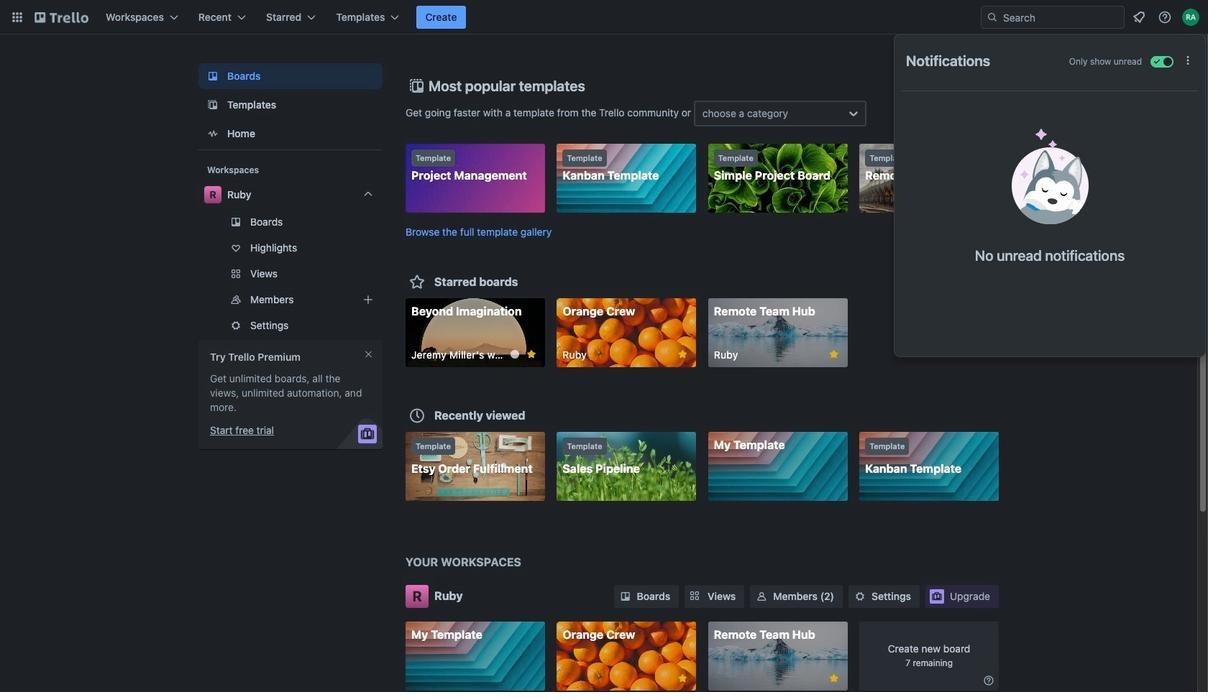 Task type: describe. For each thing, give the bounding box(es) containing it.
primary element
[[0, 0, 1208, 35]]

search image
[[987, 12, 998, 23]]

1 sm image from the left
[[755, 589, 769, 604]]

1 vertical spatial sm image
[[982, 673, 996, 688]]

add image
[[360, 291, 377, 309]]

taco image
[[1012, 129, 1088, 224]]

home image
[[204, 125, 222, 142]]

template board image
[[204, 96, 222, 114]]



Task type: vqa. For each thing, say whether or not it's contained in the screenshot.
search icon
yes



Task type: locate. For each thing, give the bounding box(es) containing it.
back to home image
[[35, 6, 88, 29]]

open information menu image
[[1158, 10, 1172, 24]]

1 horizontal spatial sm image
[[982, 673, 996, 688]]

click to unstar this board. it will be removed from your starred list. image
[[525, 348, 538, 361], [676, 348, 689, 361]]

1 horizontal spatial sm image
[[853, 589, 867, 604]]

0 notifications image
[[1131, 9, 1148, 26]]

0 horizontal spatial sm image
[[755, 589, 769, 604]]

0 vertical spatial sm image
[[618, 589, 633, 604]]

1 horizontal spatial click to unstar this board. it will be removed from your starred list. image
[[676, 348, 689, 361]]

ruby anderson (rubyanderson7) image
[[1182, 9, 1200, 26]]

board image
[[204, 68, 222, 85]]

sm image
[[755, 589, 769, 604], [853, 589, 867, 604]]

0 horizontal spatial click to unstar this board. it will be removed from your starred list. image
[[525, 348, 538, 361]]

0 horizontal spatial sm image
[[618, 589, 633, 604]]

click to unstar this board. it will be removed from your starred list. image
[[827, 348, 840, 361], [676, 672, 689, 685], [827, 672, 840, 685]]

there is new activity on this board. image
[[511, 350, 519, 359]]

Search field
[[998, 7, 1124, 27]]

sm image
[[618, 589, 633, 604], [982, 673, 996, 688]]

2 sm image from the left
[[853, 589, 867, 604]]

2 click to unstar this board. it will be removed from your starred list. image from the left
[[676, 348, 689, 361]]

1 click to unstar this board. it will be removed from your starred list. image from the left
[[525, 348, 538, 361]]



